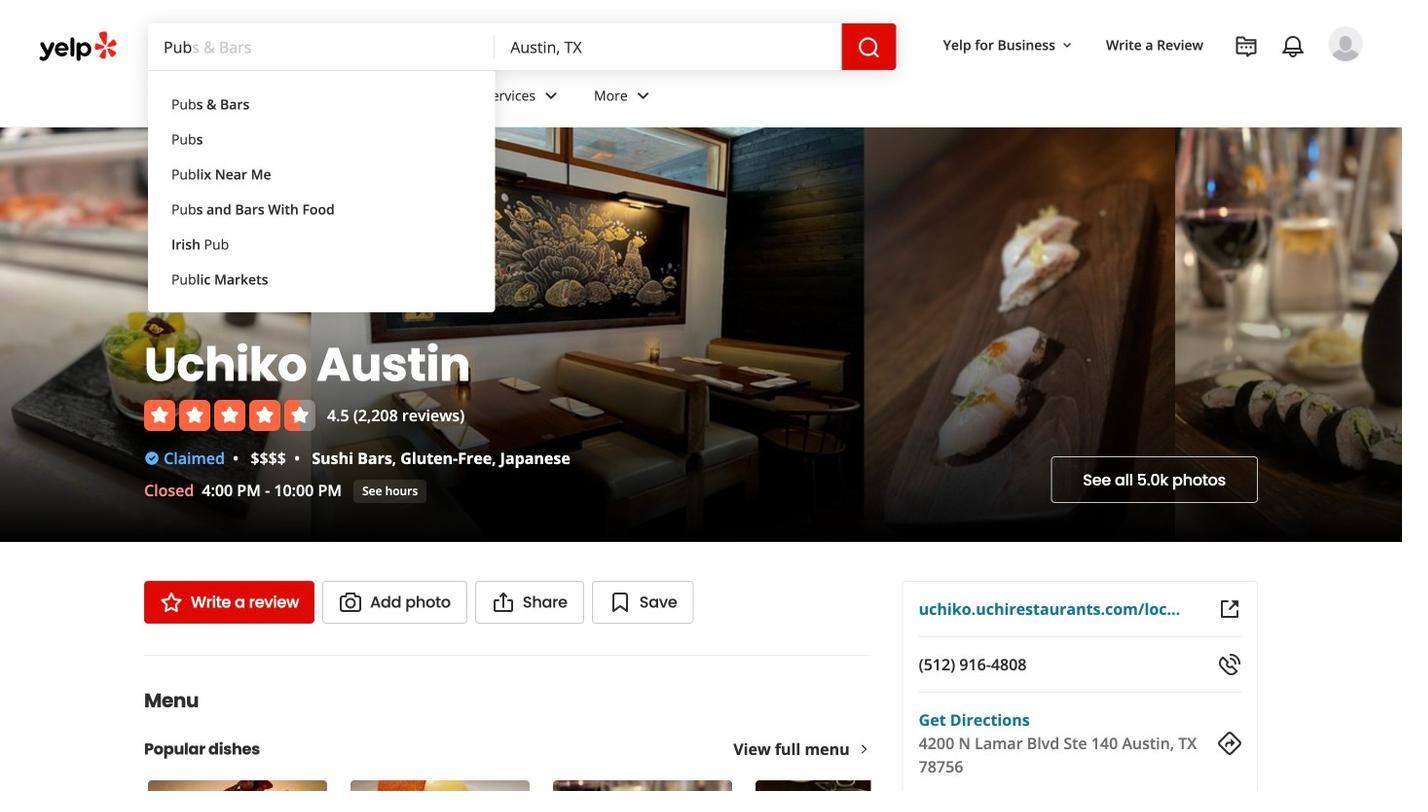 Task type: describe. For each thing, give the bounding box(es) containing it.
menu element
[[113, 655, 939, 792]]

photo of uchiko austin - austin, tx, us. jasmine cream image
[[0, 128, 311, 542]]

search image
[[857, 36, 881, 59]]

hama chili image
[[148, 781, 327, 792]]

photo of uchiko austin - austin, tx, us. p-38 hand roll image
[[1175, 128, 1402, 542]]

p 38 image
[[553, 781, 732, 792]]

24 share v2 image
[[492, 591, 515, 614]]

business categories element
[[148, 70, 1363, 127]]

16 chevron down v2 image
[[1059, 38, 1075, 53]]

24 camera v2 image
[[339, 591, 362, 614]]

24 star v2 image
[[160, 591, 183, 614]]

24 phone v2 image
[[1218, 653, 1242, 677]]

4.5 star rating image
[[144, 400, 315, 431]]

24 directions v2 image
[[1218, 732, 1242, 756]]

projects image
[[1235, 35, 1258, 58]]



Task type: vqa. For each thing, say whether or not it's contained in the screenshot.
24 external link v2 image
yes



Task type: locate. For each thing, give the bounding box(es) containing it.
24 chevron down v2 image left 24 chevron down v2 icon
[[539, 84, 563, 108]]

24 external link v2 image
[[1218, 598, 1242, 621]]

None search field
[[148, 23, 896, 70]]

14 chevron right outline image
[[858, 743, 871, 757]]

None field
[[148, 23, 495, 70], [495, 23, 842, 70], [148, 23, 495, 70]]

  text field
[[148, 23, 495, 70]]

none field address, neighborhood, city, state or zip
[[495, 23, 842, 70]]

sweet corn sorbet image
[[351, 781, 530, 792]]

1 24 chevron down v2 image from the left
[[244, 84, 267, 108]]

24 chevron down v2 image down the things to do, nail salons, plumbers text field
[[244, 84, 267, 108]]

0 horizontal spatial 24 chevron down v2 image
[[244, 84, 267, 108]]

photo of uchiko austin - austin, tx, us. shima aji nigiri image
[[864, 128, 1175, 542]]

notifications image
[[1281, 35, 1305, 58]]

photo of uchiko austin - austin, tx, us. dinning area at the front image
[[311, 128, 864, 542]]

things to do, nail salons, plumbers text field
[[148, 23, 495, 70]]

2 24 chevron down v2 image from the left
[[539, 84, 563, 108]]

address, neighborhood, city, state or zip text field
[[495, 23, 842, 70]]

24 save outline v2 image
[[608, 591, 632, 614]]

user actions element
[[928, 24, 1390, 144]]

24 chevron down v2 image
[[244, 84, 267, 108], [539, 84, 563, 108]]

jar jar duck image
[[756, 781, 935, 792]]

24 chevron down v2 image
[[632, 84, 655, 108]]

1 horizontal spatial 24 chevron down v2 image
[[539, 84, 563, 108]]

16 claim filled v2 image
[[144, 451, 160, 467]]

ceci j. image
[[1328, 26, 1363, 61]]



